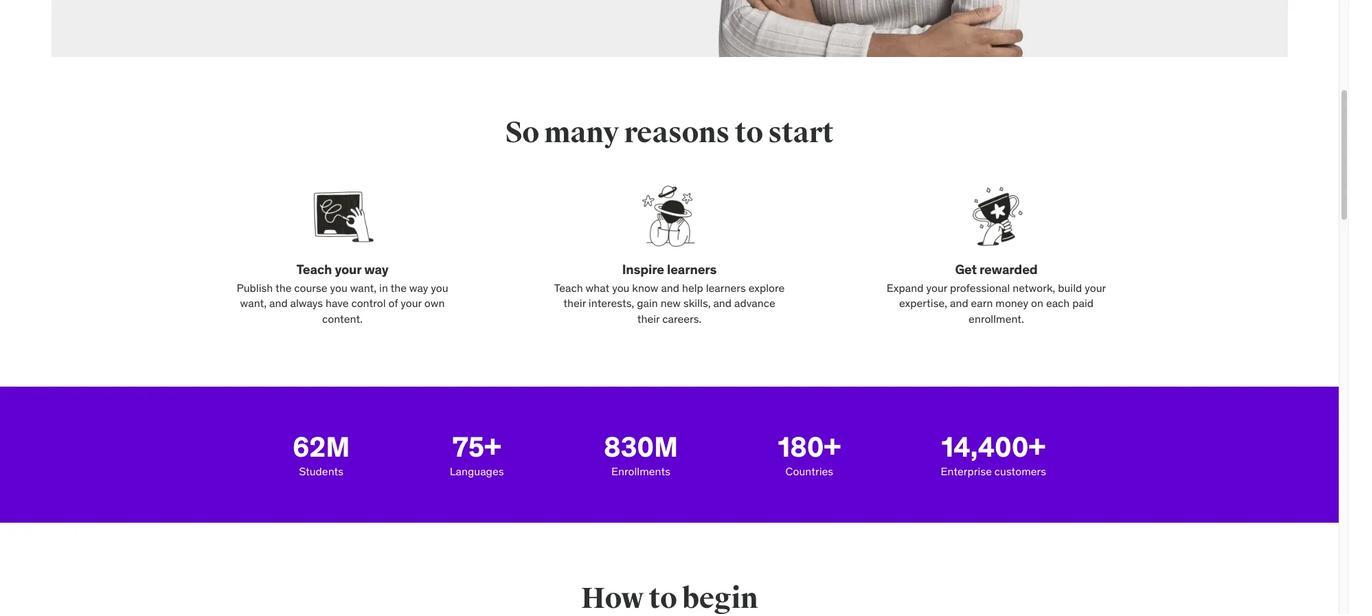 Task type: describe. For each thing, give the bounding box(es) containing it.
75+
[[453, 430, 502, 465]]

interests,
[[589, 296, 635, 310]]

course
[[294, 281, 328, 295]]

1 you from the left
[[330, 281, 348, 295]]

in
[[379, 281, 388, 295]]

reasons
[[624, 115, 730, 151]]

expertise,
[[900, 296, 948, 310]]

your up the expertise,
[[927, 281, 948, 295]]

inspire learners teach what you know and help learners explore their interests, gain new skills, and advance their careers.
[[554, 261, 785, 326]]

and right skills,
[[714, 296, 732, 310]]

62m students
[[293, 430, 350, 478]]

your right of
[[401, 296, 422, 310]]

students
[[299, 465, 344, 478]]

1 the from the left
[[276, 281, 292, 295]]

75+ languages
[[450, 430, 504, 478]]

of
[[389, 296, 398, 310]]

and inside get rewarded expand your professional network, build your expertise, and earn money on each paid enrollment.
[[951, 296, 969, 310]]

always
[[290, 296, 323, 310]]

professional
[[951, 281, 1011, 295]]

network,
[[1013, 281, 1056, 295]]

1 vertical spatial way
[[410, 281, 429, 295]]

languages
[[450, 465, 504, 478]]

enterprise
[[941, 465, 993, 478]]

to
[[735, 115, 763, 151]]

14,400+ enterprise customers
[[941, 430, 1047, 478]]

publish
[[237, 281, 273, 295]]

inspire
[[623, 261, 665, 278]]

180+ countries
[[778, 430, 841, 478]]

so
[[505, 115, 539, 151]]

many
[[545, 115, 619, 151]]

14,400+
[[942, 430, 1046, 465]]

rewarded
[[980, 261, 1038, 278]]

content.
[[322, 312, 363, 326]]

you inside inspire learners teach what you know and help learners explore their interests, gain new skills, and advance their careers.
[[613, 281, 630, 295]]

money
[[996, 296, 1029, 310]]

control
[[352, 296, 386, 310]]

180+
[[778, 430, 841, 465]]

gain
[[637, 296, 658, 310]]

0 horizontal spatial want,
[[240, 296, 267, 310]]

on
[[1032, 296, 1044, 310]]

830m
[[604, 430, 679, 465]]

countries
[[786, 465, 834, 478]]

0 vertical spatial learners
[[667, 261, 717, 278]]

explore
[[749, 281, 785, 295]]



Task type: vqa. For each thing, say whether or not it's contained in the screenshot.
want,
yes



Task type: locate. For each thing, give the bounding box(es) containing it.
your
[[335, 261, 362, 278], [927, 281, 948, 295], [1085, 281, 1107, 295], [401, 296, 422, 310]]

0 vertical spatial way
[[364, 261, 389, 278]]

0 horizontal spatial their
[[564, 296, 586, 310]]

start
[[769, 115, 834, 151]]

you up have on the left
[[330, 281, 348, 295]]

and left earn
[[951, 296, 969, 310]]

teach up course
[[297, 261, 332, 278]]

paid
[[1073, 296, 1094, 310]]

build
[[1059, 281, 1083, 295]]

0 horizontal spatial way
[[364, 261, 389, 278]]

0 horizontal spatial you
[[330, 281, 348, 295]]

2 horizontal spatial you
[[613, 281, 630, 295]]

learners up help
[[667, 261, 717, 278]]

learners
[[667, 261, 717, 278], [706, 281, 746, 295]]

teach left the what at the top left
[[554, 281, 583, 295]]

expand
[[887, 281, 924, 295]]

have
[[326, 296, 349, 310]]

know
[[633, 281, 659, 295]]

enrollment.
[[969, 312, 1025, 326]]

learners up skills,
[[706, 281, 746, 295]]

1 horizontal spatial the
[[391, 281, 407, 295]]

the right in
[[391, 281, 407, 295]]

830m enrollments
[[604, 430, 679, 478]]

want,
[[350, 281, 377, 295], [240, 296, 267, 310]]

teach your way publish the course you want, in the way you want, and always have control of your own content.
[[237, 261, 449, 326]]

1 horizontal spatial their
[[638, 312, 660, 326]]

0 vertical spatial teach
[[297, 261, 332, 278]]

teach
[[297, 261, 332, 278], [554, 281, 583, 295]]

careers.
[[663, 312, 702, 326]]

way up in
[[364, 261, 389, 278]]

1 vertical spatial teach
[[554, 281, 583, 295]]

teach inside teach your way publish the course you want, in the way you want, and always have control of your own content.
[[297, 261, 332, 278]]

2 the from the left
[[391, 281, 407, 295]]

and up new
[[662, 281, 680, 295]]

1 horizontal spatial way
[[410, 281, 429, 295]]

1 horizontal spatial teach
[[554, 281, 583, 295]]

your up paid
[[1085, 281, 1107, 295]]

get rewarded expand your professional network, build your expertise, and earn money on each paid enrollment.
[[887, 261, 1107, 326]]

new
[[661, 296, 681, 310]]

skills,
[[684, 296, 711, 310]]

1 vertical spatial learners
[[706, 281, 746, 295]]

what
[[586, 281, 610, 295]]

their
[[564, 296, 586, 310], [638, 312, 660, 326]]

advance
[[735, 296, 776, 310]]

you up interests,
[[613, 281, 630, 295]]

own
[[425, 296, 445, 310]]

2 you from the left
[[431, 281, 449, 295]]

customers
[[995, 465, 1047, 478]]

you
[[330, 281, 348, 295], [431, 281, 449, 295], [613, 281, 630, 295]]

way
[[364, 261, 389, 278], [410, 281, 429, 295]]

62m
[[293, 430, 350, 465]]

help
[[683, 281, 704, 295]]

0 vertical spatial their
[[564, 296, 586, 310]]

teach inside inspire learners teach what you know and help learners explore their interests, gain new skills, and advance their careers.
[[554, 281, 583, 295]]

earn
[[972, 296, 994, 310]]

the left course
[[276, 281, 292, 295]]

1 horizontal spatial want,
[[350, 281, 377, 295]]

way up own
[[410, 281, 429, 295]]

3 you from the left
[[613, 281, 630, 295]]

1 horizontal spatial you
[[431, 281, 449, 295]]

each
[[1047, 296, 1070, 310]]

their down the what at the top left
[[564, 296, 586, 310]]

get
[[956, 261, 977, 278]]

their down gain
[[638, 312, 660, 326]]

and left always
[[269, 296, 288, 310]]

you up own
[[431, 281, 449, 295]]

the
[[276, 281, 292, 295], [391, 281, 407, 295]]

want, down the publish at the left
[[240, 296, 267, 310]]

0 horizontal spatial the
[[276, 281, 292, 295]]

your up have on the left
[[335, 261, 362, 278]]

want, up "control"
[[350, 281, 377, 295]]

0 horizontal spatial teach
[[297, 261, 332, 278]]

enrollments
[[612, 465, 671, 478]]

1 vertical spatial their
[[638, 312, 660, 326]]

so many reasons to start
[[505, 115, 834, 151]]

and
[[662, 281, 680, 295], [269, 296, 288, 310], [714, 296, 732, 310], [951, 296, 969, 310]]

and inside teach your way publish the course you want, in the way you want, and always have control of your own content.
[[269, 296, 288, 310]]

1 vertical spatial want,
[[240, 296, 267, 310]]

0 vertical spatial want,
[[350, 281, 377, 295]]



